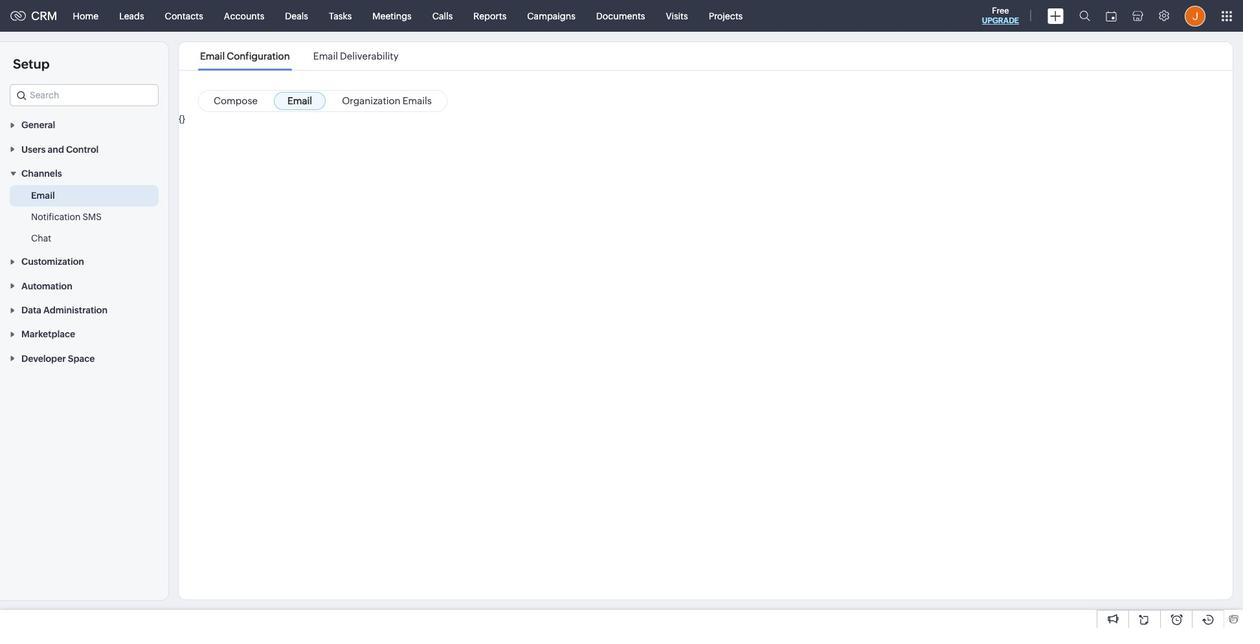 Task type: vqa. For each thing, say whether or not it's contained in the screenshot.
the left Action
no



Task type: describe. For each thing, give the bounding box(es) containing it.
free
[[992, 6, 1009, 16]]

general
[[21, 120, 55, 130]]

email configuration
[[200, 51, 290, 62]]

deals link
[[275, 0, 319, 31]]

organization
[[342, 95, 401, 106]]

create menu element
[[1040, 0, 1072, 31]]

projects link
[[699, 0, 753, 31]]

compose
[[214, 95, 258, 106]]

email for email link to the top
[[288, 95, 312, 106]]

chat link
[[31, 232, 51, 245]]

deliverability
[[340, 51, 399, 62]]

and
[[48, 144, 64, 155]]

documents
[[596, 11, 645, 21]]

compose link
[[200, 92, 271, 110]]

upgrade
[[982, 16, 1019, 25]]

notification sms
[[31, 212, 102, 222]]

data
[[21, 305, 41, 315]]

Search text field
[[10, 85, 158, 106]]

developer
[[21, 353, 66, 364]]

organization emails
[[342, 95, 432, 106]]

channels
[[21, 168, 62, 179]]

space
[[68, 353, 95, 364]]

developer space
[[21, 353, 95, 364]]

email configuration link
[[198, 51, 292, 62]]

data administration button
[[0, 298, 168, 322]]

tasks link
[[319, 0, 362, 31]]

create menu image
[[1048, 8, 1064, 24]]

contacts
[[165, 11, 203, 21]]

home
[[73, 11, 99, 21]]

email link inside channels region
[[31, 189, 55, 202]]

chat
[[31, 233, 51, 244]]

{}
[[179, 114, 185, 124]]

search image
[[1080, 10, 1091, 21]]

channels button
[[0, 161, 168, 185]]

customization button
[[0, 249, 168, 274]]

reports link
[[463, 0, 517, 31]]

reports
[[474, 11, 507, 21]]

marketplace button
[[0, 322, 168, 346]]

data administration
[[21, 305, 108, 315]]

configuration
[[227, 51, 290, 62]]

tasks
[[329, 11, 352, 21]]

email deliverability link
[[311, 51, 401, 62]]

leads link
[[109, 0, 155, 31]]



Task type: locate. For each thing, give the bounding box(es) containing it.
organization emails link
[[328, 92, 445, 110]]

meetings link
[[362, 0, 422, 31]]

email for email deliverability
[[313, 51, 338, 62]]

automation button
[[0, 274, 168, 298]]

calls
[[432, 11, 453, 21]]

email down 'tasks'
[[313, 51, 338, 62]]

deals
[[285, 11, 308, 21]]

free upgrade
[[982, 6, 1019, 25]]

accounts link
[[214, 0, 275, 31]]

0 horizontal spatial email link
[[31, 189, 55, 202]]

automation
[[21, 281, 72, 291]]

setup
[[13, 56, 50, 71]]

list
[[188, 42, 410, 70]]

email for email configuration
[[200, 51, 225, 62]]

email deliverability
[[313, 51, 399, 62]]

channels region
[[0, 185, 168, 249]]

users and control
[[21, 144, 99, 155]]

email link down configuration
[[274, 92, 326, 110]]

email inside channels region
[[31, 190, 55, 201]]

email
[[200, 51, 225, 62], [313, 51, 338, 62], [288, 95, 312, 106], [31, 190, 55, 201]]

profile element
[[1177, 0, 1214, 31]]

general button
[[0, 113, 168, 137]]

visits
[[666, 11, 688, 21]]

administration
[[43, 305, 108, 315]]

developer space button
[[0, 346, 168, 370]]

email left configuration
[[200, 51, 225, 62]]

control
[[66, 144, 99, 155]]

search element
[[1072, 0, 1098, 32]]

leads
[[119, 11, 144, 21]]

list containing email configuration
[[188, 42, 410, 70]]

profile image
[[1185, 6, 1206, 26]]

documents link
[[586, 0, 656, 31]]

1 horizontal spatial email link
[[274, 92, 326, 110]]

contacts link
[[155, 0, 214, 31]]

crm link
[[10, 9, 57, 23]]

campaigns link
[[517, 0, 586, 31]]

calendar image
[[1106, 11, 1117, 21]]

notification sms link
[[31, 210, 102, 223]]

None field
[[10, 84, 159, 106]]

1 vertical spatial email link
[[31, 189, 55, 202]]

notification
[[31, 212, 81, 222]]

email down channels
[[31, 190, 55, 201]]

users and control button
[[0, 137, 168, 161]]

emails
[[403, 95, 432, 106]]

0 vertical spatial email link
[[274, 92, 326, 110]]

users
[[21, 144, 46, 155]]

campaigns
[[527, 11, 576, 21]]

visits link
[[656, 0, 699, 31]]

email down configuration
[[288, 95, 312, 106]]

email link
[[274, 92, 326, 110], [31, 189, 55, 202]]

email link down channels
[[31, 189, 55, 202]]

calls link
[[422, 0, 463, 31]]

marketplace
[[21, 329, 75, 340]]

home link
[[63, 0, 109, 31]]

accounts
[[224, 11, 264, 21]]

sms
[[82, 212, 102, 222]]

meetings
[[373, 11, 412, 21]]

customization
[[21, 257, 84, 267]]

crm
[[31, 9, 57, 23]]

projects
[[709, 11, 743, 21]]



